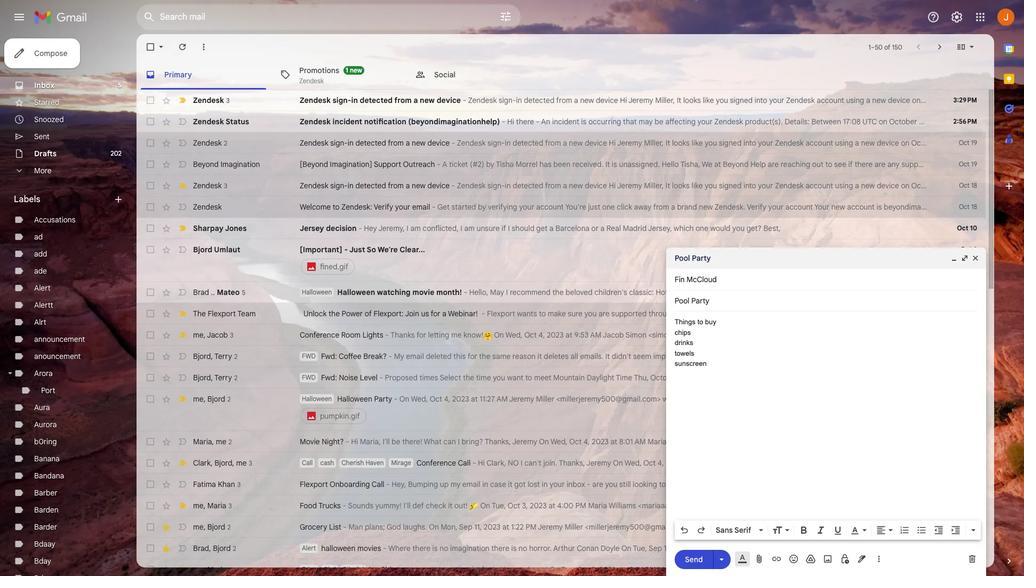 Task type: vqa. For each thing, say whether or not it's contained in the screenshot.


Task type: locate. For each thing, give the bounding box(es) containing it.
fin
[[675, 275, 685, 284]]

, for 19th row from the top of the main content containing promotions
[[204, 522, 205, 532]]

love
[[849, 501, 863, 510]]

2 vertical spatial using
[[835, 181, 853, 190]]

where
[[388, 544, 411, 553]]

2 verify from the left
[[747, 202, 766, 212]]

1 horizontal spatial us
[[1003, 159, 1011, 169]]

toggle split pane mode image
[[956, 42, 966, 52]]

row containing bjord umlaut
[[137, 239, 986, 282]]

send right terry,
[[743, 522, 761, 532]]

1 verify from the left
[[374, 202, 393, 212]]

15 row from the top
[[137, 431, 996, 452]]

2 vertical spatial it
[[448, 501, 452, 510]]

sign- down imagination]
[[330, 181, 348, 190]]

1 horizontal spatial jeremy,
[[780, 501, 806, 510]]

0 horizontal spatial sep
[[459, 522, 472, 532]]

brad for ..
[[193, 287, 209, 297]]

1 vertical spatial miller,
[[644, 138, 664, 148]]

2 vertical spatial signed
[[719, 181, 742, 190]]

1 me , maria 3 from the top
[[193, 501, 232, 510]]

fwd inside fwd fwd: noise level - proposed times select the time you want to meet mountain daylight time thu, october 5 9am – 11am lark, the bird known to be a compartmental disaster by the fda, has made off with the a
[[302, 373, 316, 381]]

grocery list - man plans; god laughs. on mon, sep 11, 2023 at 1:22 pm jeremy miller <millerjeremy500@gmail.com> wrote: hi terry, send me your grocery list. thanks, jer
[[300, 522, 872, 532]]

banana link
[[34, 454, 60, 464]]

simon
[[626, 330, 647, 340]]

toggle confidential mode image
[[840, 554, 850, 564]]

row containing fatima khan
[[137, 474, 1024, 495]]

2 row from the top
[[137, 111, 1024, 132]]

0 horizontal spatial join
[[405, 309, 419, 318]]

by right 'started'
[[478, 202, 486, 212]]

using down see
[[835, 181, 853, 190]]

7 row from the top
[[137, 218, 986, 239]]

list
[[329, 522, 341, 532]]

incident right the an
[[552, 117, 579, 126]]

decision
[[326, 223, 357, 233]]

insert emoji ‪(⌘⇧2)‬ image
[[788, 554, 799, 564]]

0 vertical spatial using
[[846, 95, 864, 105]]

has right the ice
[[946, 565, 958, 574]]

i left did.
[[788, 330, 790, 340]]

wrote: left yes,
[[750, 330, 771, 340]]

1 horizontal spatial no
[[519, 544, 527, 553]]

zendesk.
[[715, 202, 745, 212]]

signed for 18,
[[719, 181, 742, 190]]

we inside cell
[[729, 394, 740, 404]]

1 horizontal spatial umlaut
[[742, 458, 766, 468]]

cell containing halloween party
[[300, 394, 1024, 426]]

1 fwd: from the top
[[321, 351, 337, 361]]

2 looking from the left
[[938, 480, 963, 489]]

2 am from the left
[[464, 223, 475, 233]]

jeremy up may
[[628, 95, 653, 105]]

0 horizontal spatial alert
[[34, 283, 50, 293]]

me , bjord 2 for 19th row from the top of the main content containing promotions
[[193, 522, 231, 532]]

settings image
[[950, 11, 963, 23]]

got
[[514, 480, 526, 489]]

2 oct 19 from the top
[[959, 160, 977, 168]]

i
[[407, 223, 409, 233], [460, 223, 462, 233], [508, 223, 510, 233], [506, 287, 508, 297], [788, 330, 790, 340], [458, 437, 460, 446], [521, 458, 523, 468], [808, 501, 810, 510]]

me , bjord 2
[[193, 394, 231, 403], [193, 522, 231, 532]]

1 horizontal spatial the
[[878, 565, 890, 574]]

your left inbox
[[550, 480, 565, 489]]

it for zendesk sign-in detected from a new device hi jeremy miller, it looks like you signed into your zendesk account using a new device on october 18, 2023 at 14:23: locatio
[[666, 181, 670, 190]]

sans serif
[[716, 525, 751, 535]]

i up clear...
[[407, 223, 409, 233]]

bulleted list ‪(⌘⇧8)‬ image
[[916, 525, 927, 536]]

fwd inside fwd fwd: coffee break? - my email deleted this for the same reason it deletes all emails. it didn't seem important. on wed, oct 4, 2023 at 8:26 am bjord umlaut <sicritbjordd@gmail.com> wrote: seems to me we've
[[302, 352, 316, 360]]

1 vertical spatial email
[[406, 351, 424, 361]]

1 horizontal spatial flexport
[[300, 480, 328, 489]]

detected
[[360, 95, 393, 105], [524, 95, 554, 105], [355, 138, 386, 148], [513, 138, 543, 148], [355, 181, 386, 190], [513, 181, 543, 190]]

frid
[[1015, 309, 1024, 318]]

0 vertical spatial just
[[349, 245, 365, 254]]

cell containing [important] - just so we're clear...
[[300, 244, 932, 276]]

4,
[[539, 330, 545, 340], [735, 351, 741, 361], [444, 394, 450, 404], [584, 437, 590, 446], [658, 458, 664, 468]]

1 vertical spatial we
[[729, 394, 740, 404]]

oct 18 left 14:23:
[[959, 181, 977, 189]]

3, down conan
[[591, 565, 597, 574]]

1 vertical spatial using
[[835, 138, 853, 148]]

send up ice shipment - awesome, thanks for letting me know! on tue, oct 3, 2023 at 12:01 pm maria williams <mariaaawilliams@gmail.com> wrote: hey jeremy, the shipment of ice has arrived, thanks for t
[[685, 554, 703, 564]]

0 horizontal spatial the
[[193, 309, 206, 318]]

thanks down imagination
[[457, 565, 479, 574]]

incident
[[333, 117, 362, 126], [552, 117, 579, 126]]

klo
[[750, 544, 760, 553]]

am up clear...
[[410, 223, 421, 233]]

for down 13:50:
[[992, 159, 1001, 169]]

0 horizontal spatial beyond
[[193, 159, 219, 169]]

2 fwd from the top
[[302, 373, 316, 381]]

jersey decision - hey jeremy, i am conflicted, i am unsure if i should get a barcelona or a real madrid jersey, which one would you get? best,
[[300, 223, 781, 233]]

octo
[[1008, 117, 1024, 126]]

0 horizontal spatial verify
[[374, 202, 393, 212]]

conference for conference room lights
[[300, 330, 339, 340]]

11:27
[[480, 394, 495, 404]]

pm
[[904, 330, 915, 340], [575, 501, 586, 510], [526, 522, 536, 532], [719, 544, 730, 553], [645, 565, 656, 574]]

17 row from the top
[[137, 474, 1024, 495]]

main content
[[137, 34, 1024, 576]]

fda,
[[930, 373, 946, 382]]

zendesk status
[[193, 117, 249, 126]]

promotions, one new message, tab
[[271, 60, 406, 90]]

jeremy inside cell
[[509, 394, 534, 404]]

1 inside promotions, one new message, tab
[[346, 66, 348, 74]]

webinar.
[[788, 309, 816, 318]]

jones
[[225, 223, 247, 233]]

older image
[[934, 42, 945, 52]]

1 horizontal spatial just
[[977, 480, 989, 489]]

🌮 image
[[470, 502, 478, 511]]

1 vertical spatial 1
[[346, 66, 348, 74]]

1 oct 18 from the top
[[959, 181, 977, 189]]

gmail image
[[34, 6, 92, 28]]

2 vertical spatial miller
[[565, 522, 583, 532]]

2 vertical spatial email
[[462, 480, 480, 489]]

bdaay
[[34, 539, 55, 549]]

3 down khan
[[228, 502, 232, 510]]

affecting
[[665, 117, 696, 126]]

cell for row containing fatima khan
[[947, 479, 986, 490]]

it right "reason"
[[538, 351, 542, 361]]

beyond left help
[[723, 159, 749, 169]]

refresh image
[[177, 42, 188, 52]]

0 vertical spatial terry
[[214, 351, 232, 361]]

i right no
[[521, 458, 523, 468]]

cell
[[300, 244, 932, 276], [947, 330, 986, 340], [947, 351, 986, 362], [947, 372, 986, 383], [300, 394, 1024, 426], [947, 394, 986, 404], [947, 436, 986, 447], [947, 458, 986, 468], [947, 479, 986, 490], [947, 500, 986, 511]]

0 horizontal spatial just
[[349, 245, 365, 254]]

should
[[512, 223, 534, 233]]

2023 down on wed, oct 4, 2023 at 9:53 am jacob simon <simonjacob477@gmail.com> wrote: yes, i did. on wed, aug 2, 2023 at 8:30 pm jeremy miller <millerjeremy500@
[[743, 351, 760, 361]]

fwd: for fwd: noise level
[[321, 373, 337, 382]]

webinar!
[[448, 309, 478, 318]]

0 vertical spatial send
[[743, 522, 761, 532]]

miller, for zendesk sign-in detected from a new device hi jeremy miller, it looks like you signed into your zendesk account using a new device on october 20, 2023 at 11:27: loc
[[655, 95, 675, 105]]

october for 18,
[[911, 181, 939, 190]]

2 vertical spatial tue,
[[561, 565, 575, 574]]

🤗 image
[[483, 331, 492, 340]]

wed, down 8:01
[[625, 458, 642, 468]]

1 vertical spatial us
[[421, 309, 429, 318]]

10 row from the top
[[137, 303, 1024, 324]]

jeremy down that
[[617, 138, 642, 148]]

2 fwd: from the top
[[321, 373, 337, 382]]

8 row from the top
[[137, 239, 986, 282]]

1 horizontal spatial one
[[696, 223, 708, 233]]

account up 'between'
[[817, 95, 844, 105]]

lost
[[528, 480, 540, 489]]

device
[[437, 95, 461, 105], [596, 95, 618, 105], [888, 95, 910, 105], [428, 138, 450, 148], [585, 138, 607, 148], [877, 138, 899, 148], [428, 181, 450, 190], [585, 181, 607, 190], [877, 181, 899, 190]]

chips
[[675, 328, 691, 336]]

ideas
[[1006, 394, 1024, 404]]

1 zendesk 3 from the top
[[193, 95, 230, 105]]

1 vertical spatial bjord , terry 2
[[193, 373, 237, 382]]

1 vertical spatial conference
[[417, 458, 456, 468]]

1 vertical spatial fwd
[[302, 373, 316, 381]]

2 horizontal spatial tue,
[[633, 544, 647, 553]]

williams down still
[[609, 501, 636, 510]]

letting down 1:22
[[493, 565, 514, 574]]

me up "this" on the left of page
[[451, 330, 462, 340]]

undo ‪(⌘z)‬ image
[[679, 525, 690, 536]]

at left "8:26"
[[762, 351, 769, 361]]

alert inside alert halloween movies - where there is no imagination there is no horror. arthur conan doyle on tue, sep 12, 2023 at 2:50 pm brad klo <klobrad84@gmail.com> wrote: hey guys what are your favorite halloween mo
[[302, 544, 316, 552]]

miller down us
[[943, 330, 961, 340]]

2023 inside cell
[[452, 394, 469, 404]]

cell for 11th row from the bottom of the main content containing promotions
[[947, 330, 986, 340]]

me , bjord 2 for 14th row from the top
[[193, 394, 231, 403]]

terry for fwd: coffee break?
[[214, 351, 232, 361]]

3 right indent more ‪(⌘])‬ icon
[[974, 523, 977, 531]]

your right submit
[[958, 394, 973, 404]]

into for 19,
[[744, 138, 756, 148]]

the left time
[[463, 373, 474, 382]]

support image
[[927, 11, 940, 23]]

aug
[[837, 330, 850, 340]]

conference down 'unlock'
[[300, 330, 339, 340]]

to right known
[[798, 373, 805, 382]]

5 row from the top
[[137, 175, 1024, 196]]

know!
[[464, 330, 483, 340], [528, 565, 548, 574]]

formatting options toolbar
[[675, 521, 981, 540]]

oct up 1:22
[[508, 501, 520, 510]]

0 vertical spatial the
[[193, 309, 206, 318]]

looks up brand
[[672, 181, 690, 190]]

it for zendesk sign-in detected from a new device hi jeremy miller, it looks like you signed into your zendesk account using a new device on october 19, 2023 at 13:50: locatio
[[666, 138, 670, 148]]

1 horizontal spatial party
[[692, 253, 711, 263]]

row containing zendesk status
[[137, 111, 1024, 132]]

like down tisha,
[[692, 181, 703, 190]]

1 horizontal spatial am
[[464, 223, 475, 233]]

transylvania
[[675, 287, 717, 297]]

0 horizontal spatial we
[[702, 159, 712, 169]]

tab list
[[994, 34, 1024, 538], [137, 60, 994, 90]]

cell for 14th row from the top
[[947, 394, 986, 404]]

2 19 from the top
[[971, 160, 977, 168]]

flexport
[[208, 309, 236, 318], [487, 309, 515, 318], [300, 480, 328, 489]]

1 vertical spatial letting
[[493, 565, 514, 574]]

found
[[865, 480, 885, 489]]

doyle
[[601, 544, 620, 553]]

hi left clark,
[[478, 458, 485, 468]]

if right see
[[848, 159, 853, 169]]

there!
[[402, 437, 422, 446]]

0 vertical spatial miller
[[943, 330, 961, 340]]

0 horizontal spatial one
[[602, 202, 615, 212]]

umlaut down aug
[[819, 351, 843, 361]]

1 fwd from the top
[[302, 352, 316, 360]]

hey down toggle confidential mode image at the bottom of page
[[835, 565, 848, 574]]

1 me , bjord 2 from the top
[[193, 394, 231, 403]]

click
[[617, 202, 632, 212]]

labels navigation
[[0, 34, 137, 576]]

3 inside clark , bjord , me 3
[[249, 459, 252, 467]]

october for 20,
[[922, 95, 951, 105]]

0 horizontal spatial am
[[410, 223, 421, 233]]

hi inside cell
[[686, 394, 693, 404]]

terry for fwd: noise level
[[214, 373, 232, 382]]

2 beyond from the left
[[723, 159, 749, 169]]

on left octo
[[997, 117, 1006, 126]]

0 horizontal spatial party
[[374, 394, 392, 404]]

18 row from the top
[[137, 495, 1000, 516]]

zendesk inside promotions, one new message, tab
[[299, 77, 324, 85]]

more send options image
[[716, 554, 727, 565]]

3 down "beyond imagination"
[[224, 182, 227, 190]]

0 vertical spatial 18
[[971, 181, 977, 189]]

4 row from the top
[[137, 154, 1024, 175]]

numbered list ‪(⌘⇧7)‬ image
[[899, 525, 910, 536]]

, for 12th row from the top of the main content containing promotions
[[211, 351, 213, 361]]

1 horizontal spatial i'll
[[403, 501, 411, 510]]

to
[[825, 159, 832, 169], [1013, 159, 1020, 169], [333, 202, 340, 212], [539, 309, 546, 318], [697, 318, 703, 326], [982, 351, 989, 361], [525, 373, 532, 382], [798, 373, 805, 382], [659, 480, 666, 489]]

wed, down times
[[411, 394, 428, 404]]

0 vertical spatial sep
[[459, 522, 472, 532]]

mccloud
[[687, 275, 717, 284]]

send inside row
[[743, 522, 761, 532]]

0 vertical spatial williams
[[668, 437, 696, 446]]

it left got
[[508, 480, 512, 489]]

on right doyle
[[621, 544, 631, 553]]

wrote: left 'no'
[[857, 458, 878, 468]]

0 vertical spatial alert
[[34, 283, 50, 293]]

12,
[[664, 544, 673, 553]]

primary
[[164, 70, 192, 79]]

0 vertical spatial tue,
[[492, 501, 506, 510]]

locatio
[[1001, 138, 1024, 148], [1000, 181, 1024, 190]]

1 vertical spatial know!
[[528, 565, 548, 574]]

10/31.
[[888, 394, 907, 404]]

looks for zendesk sign-in detected from a new device hi jeremy miller, it looks like you signed into your zendesk account using a new device on october 18, 2023 at 14:23: locatio
[[672, 181, 690, 190]]

1 am from the left
[[410, 223, 421, 233]]

one
[[602, 202, 615, 212], [696, 223, 708, 233]]

, for 14th row from the top
[[204, 394, 205, 403]]

0 horizontal spatial thanks
[[457, 565, 479, 574]]

0 vertical spatial letting
[[428, 330, 449, 340]]

fined.gif
[[320, 262, 348, 271]]

up
[[440, 480, 449, 489]]

tue, down arthur
[[561, 565, 575, 574]]

called
[[908, 501, 928, 510]]

party down level
[[374, 394, 392, 404]]

2 18 from the top
[[971, 203, 977, 211]]

1 horizontal spatial miller
[[565, 522, 583, 532]]

just right the you're
[[588, 202, 600, 212]]

12:01
[[627, 565, 643, 574]]

<millerjeremy500@gmail.com> up alert halloween movies - where there is no imagination there is no horror. arthur conan doyle on tue, sep 12, 2023 at 2:50 pm brad klo <klobrad84@gmail.com> wrote: hey guys what are your favorite halloween mo
[[585, 522, 689, 532]]

banana
[[34, 454, 60, 464]]

19 right initiates
[[971, 160, 977, 168]]

2023 up deletes on the right bottom of the page
[[547, 330, 564, 340]]

with
[[738, 309, 752, 318], [994, 373, 1008, 382]]

hey up more options image
[[870, 544, 883, 553]]

2 terry from the top
[[214, 373, 232, 382]]

None checkbox
[[145, 116, 156, 127], [145, 138, 156, 148], [145, 159, 156, 170], [145, 180, 156, 191], [145, 223, 156, 234], [145, 308, 156, 319], [145, 351, 156, 362], [145, 372, 156, 383], [145, 394, 156, 404], [145, 436, 156, 447], [145, 458, 156, 468], [145, 479, 156, 490], [145, 500, 156, 511], [145, 564, 156, 575], [145, 116, 156, 127], [145, 138, 156, 148], [145, 159, 156, 170], [145, 180, 156, 191], [145, 223, 156, 234], [145, 308, 156, 319], [145, 351, 156, 362], [145, 372, 156, 383], [145, 394, 156, 404], [145, 436, 156, 447], [145, 458, 156, 468], [145, 479, 156, 490], [145, 500, 156, 511], [145, 564, 156, 575]]

main menu image
[[13, 11, 26, 23]]

halloween inside 'halloween halloween party - on wed, oct 4, 2023 at 11:27 am jeremy miller <millerjeremy500@gmail.com> wrote: hi everyone, we will be having an office halloween party on 10/31. please submit your costume ideas'
[[302, 395, 332, 403]]

cell down seems
[[947, 372, 986, 383]]

pm right 8:30
[[904, 330, 915, 340]]

signed for 20,
[[730, 95, 753, 105]]

features!
[[896, 309, 927, 318]]

attach files image
[[754, 554, 765, 564]]

in down promotions, one new message, tab
[[351, 95, 358, 105]]

party inside the pool party dialog
[[692, 253, 711, 263]]

19 for 2023
[[971, 139, 977, 147]]

oct 3 for brad
[[961, 544, 977, 552]]

pool party
[[675, 253, 711, 263]]

1 horizontal spatial of
[[884, 43, 890, 51]]

0 vertical spatial fwd:
[[321, 351, 337, 361]]

1 horizontal spatial we
[[729, 394, 740, 404]]

social tab
[[406, 60, 541, 90]]

cell for row containing maria
[[947, 436, 986, 447]]

<millerjeremy500@gmail.com>
[[556, 394, 661, 404], [585, 522, 689, 532]]

1:22
[[511, 522, 524, 532]]

2 inside maria , me 2
[[228, 438, 232, 446]]

miller down "4:00"
[[565, 522, 583, 532]]

starred
[[34, 98, 59, 107]]

discard draft ‪(⌘⇧d)‬ image
[[967, 554, 978, 564]]

oct inside cell
[[430, 394, 442, 404]]

2 inside the zendesk 2
[[224, 139, 227, 147]]

1 vertical spatial into
[[744, 138, 756, 148]]

best,
[[764, 223, 781, 233]]

welcome
[[300, 202, 331, 212]]

more formatting options image
[[968, 525, 979, 536]]

1 horizontal spatial alert
[[302, 544, 316, 552]]

0 vertical spatial me , maria 3
[[193, 501, 232, 510]]

hi left terry,
[[714, 522, 721, 532]]

1 for 1 50 of 150
[[868, 43, 871, 51]]

am right 11:27
[[497, 394, 508, 404]]

5 inside labels navigation
[[118, 81, 122, 89]]

0 vertical spatial jeremy,
[[378, 223, 405, 233]]

1 horizontal spatial just
[[875, 437, 889, 446]]

None search field
[[137, 4, 521, 30]]

pop out image
[[961, 254, 969, 262]]

brad for ,
[[193, 543, 209, 553]]

21 row from the top
[[137, 559, 1024, 576]]

alrt link
[[34, 317, 46, 327]]

1 incident from the left
[[333, 117, 362, 126]]

compartmental
[[824, 373, 876, 382]]

2 oct 18 from the top
[[959, 203, 977, 211]]

on inside cell
[[878, 394, 886, 404]]

1 horizontal spatial it
[[508, 480, 512, 489]]

1 horizontal spatial thanks
[[988, 565, 1011, 574]]

0 vertical spatial what
[[887, 480, 904, 489]]

row
[[137, 90, 1024, 111], [137, 111, 1024, 132], [137, 132, 1024, 154], [137, 154, 1024, 175], [137, 175, 1024, 196], [137, 196, 993, 218], [137, 218, 986, 239], [137, 239, 986, 282], [137, 282, 986, 303], [137, 303, 1024, 324], [137, 324, 1024, 346], [137, 346, 1022, 367], [137, 367, 1024, 388], [137, 388, 1024, 431], [137, 431, 996, 452], [137, 452, 1024, 474], [137, 474, 1024, 495], [137, 495, 1000, 516], [137, 516, 986, 538], [137, 538, 1024, 559], [137, 559, 1024, 576]]

jeremy,
[[378, 223, 405, 233], [780, 501, 806, 510], [850, 565, 876, 574]]

0 horizontal spatial halloween
[[321, 544, 355, 553]]

tab list containing promotions
[[137, 60, 994, 90]]

1 18 from the top
[[971, 181, 977, 189]]

sign- down social tab
[[499, 95, 516, 105]]

verify right zendesk:
[[374, 202, 393, 212]]

4, left 8:01
[[584, 437, 590, 446]]

am inside cell
[[497, 394, 508, 404]]

2 me , bjord 2 from the top
[[193, 522, 231, 532]]

0 vertical spatial oct 19
[[959, 139, 977, 147]]

known
[[774, 373, 796, 382]]

williams
[[668, 437, 696, 446], [609, 501, 636, 510], [678, 565, 706, 574]]

, for 2nd row from the bottom of the main content containing promotions
[[209, 543, 211, 553]]

i'll right 'maria,'
[[383, 437, 390, 446]]

14 row from the top
[[137, 388, 1024, 431]]

no down the "mon,"
[[440, 544, 448, 553]]

bring?
[[462, 437, 483, 446]]

1 19 from the top
[[971, 139, 977, 147]]

bjord , terry 2 for fwd: coffee break?
[[193, 351, 237, 361]]

2 zendesk 3 from the top
[[193, 181, 227, 190]]

0 vertical spatial miller,
[[655, 95, 675, 105]]

0 horizontal spatial everyone,
[[694, 394, 728, 404]]

haven
[[366, 459, 384, 467]]

1 horizontal spatial conference
[[417, 458, 456, 468]]

on inside cell
[[399, 394, 409, 404]]

alert
[[34, 283, 50, 293], [302, 544, 316, 552]]

0 vertical spatial signed
[[730, 95, 753, 105]]

me right the serif
[[763, 522, 773, 532]]

1 vertical spatial just
[[977, 480, 989, 489]]

cell down the for,
[[947, 500, 986, 511]]

<simonjacob477@gmail.com>
[[648, 330, 748, 340]]

aura link
[[34, 403, 50, 412]]

deletes
[[544, 351, 569, 361]]

account up get
[[536, 202, 564, 212]]

using up see
[[835, 138, 853, 148]]

your down indent less ‪(⌘[)‬ icon
[[934, 544, 949, 553]]

2 bjord , terry 2 from the top
[[193, 373, 237, 382]]

it left out!
[[448, 501, 452, 510]]

has right "fda,"
[[948, 373, 960, 382]]

us
[[1003, 159, 1011, 169], [421, 309, 429, 318]]

account for get started by verifying your account you're just one click away from a brand new zendesk. verify your account your new account is beyondimaginationhelp.zendesk
[[847, 202, 875, 212]]

alert inside labels navigation
[[34, 283, 50, 293]]

incident left notification
[[333, 117, 362, 126]]

Search mail text field
[[160, 12, 469, 22]]

2 oct 3 from the top
[[961, 544, 977, 552]]

zendesk:
[[342, 202, 372, 212]]

0 horizontal spatial thanks,
[[485, 437, 511, 446]]

None checkbox
[[145, 42, 156, 52], [145, 95, 156, 106], [145, 202, 156, 212], [145, 244, 156, 255], [145, 287, 156, 298], [145, 330, 156, 340], [145, 522, 156, 532], [145, 543, 156, 554], [145, 42, 156, 52], [145, 95, 156, 106], [145, 202, 156, 212], [145, 244, 156, 255], [145, 287, 156, 298], [145, 330, 156, 340], [145, 522, 156, 532], [145, 543, 156, 554]]

october up the '2023,'
[[922, 95, 951, 105]]

1 beyond from the left
[[193, 159, 219, 169]]

1 bjord , terry 2 from the top
[[193, 351, 237, 361]]

1 horizontal spatial call
[[372, 480, 384, 489]]

2 me , maria 3 from the top
[[193, 565, 232, 574]]

grocery
[[792, 522, 819, 532]]

<millerjeremy500@gmail.com> down the daylight
[[556, 394, 661, 404]]

1 oct 19 from the top
[[959, 139, 977, 147]]

announcement
[[34, 334, 85, 344]]

yes,
[[773, 330, 786, 340]]

cell down fwd fwd: noise level - proposed times select the time you want to meet mountain daylight time thu, october 5 9am – 11am lark, the bird known to be a compartmental disaster by the fda, has made off with the a
[[300, 394, 1024, 426]]

like
[[703, 95, 714, 105], [692, 138, 703, 148], [979, 159, 990, 169], [692, 181, 703, 190]]

get?
[[747, 223, 762, 233]]

i right conflicted, on the top
[[460, 223, 462, 233]]

row containing beyond imagination
[[137, 154, 1024, 175]]

me , bjord 2 up maria , me 2
[[193, 394, 231, 403]]

1 terry from the top
[[214, 351, 232, 361]]

0 horizontal spatial conference
[[300, 330, 339, 340]]

21:32
[[963, 117, 979, 126]]

product(s).
[[745, 117, 783, 126]]

11:27:
[[993, 95, 1010, 105]]

at left 9:53 at the bottom of page
[[566, 330, 572, 340]]

2 horizontal spatial miller
[[943, 330, 961, 340]]

16 row from the top
[[137, 452, 1024, 474]]

me down fatima
[[193, 501, 204, 510]]

what right guys
[[903, 544, 919, 553]]

1 oct 3 from the top
[[961, 523, 977, 531]]

oct 19 for 19,
[[959, 139, 977, 147]]

0 vertical spatial me , bjord 2
[[193, 394, 231, 403]]

me
[[193, 330, 204, 339], [451, 330, 462, 340], [991, 351, 1001, 361], [193, 394, 204, 403], [216, 437, 226, 446], [236, 458, 247, 468], [1002, 480, 1012, 489], [193, 501, 204, 510], [193, 522, 204, 532], [763, 522, 773, 532], [193, 565, 204, 574], [516, 565, 526, 574]]

2 thanks from the left
[[988, 565, 1011, 574]]

are down 'bulleted list ‪(⌘⇧8)‬' icon
[[921, 544, 932, 553]]

tisha
[[496, 159, 514, 169]]

1 vertical spatial <sicritbjordd@gmail.com>
[[768, 458, 855, 468]]

0 horizontal spatial miller
[[536, 394, 554, 404]]

friendly
[[926, 437, 952, 446]]

me , maria 3 for first row from the bottom of the main content containing promotions
[[193, 565, 232, 574]]

oct down wants
[[524, 330, 537, 340]]

looks
[[683, 95, 701, 105], [672, 138, 690, 148], [672, 181, 690, 190]]

account down out
[[806, 181, 833, 190]]

at left 11:27
[[471, 394, 478, 404]]

lights
[[363, 330, 383, 340]]

october left the 19,
[[911, 138, 939, 148]]

1 horizontal spatial with
[[994, 373, 1008, 382]]

are left any
[[875, 159, 886, 169]]

clark , bjord , me 3
[[193, 458, 252, 468]]

offerings
[[850, 309, 880, 318]]

alert for alert halloween movies - where there is no imagination there is no horror. arthur conan doyle on tue, sep 12, 2023 at 2:50 pm brad klo <klobrad84@gmail.com> wrote: hey guys what are your favorite halloween mo
[[302, 544, 316, 552]]

0 horizontal spatial with
[[738, 309, 752, 318]]



Task type: describe. For each thing, give the bounding box(es) containing it.
halloween inside halloween halloween watching movie month! - hello, may i recommend the beloved children's classic: hotel transylvania 2?
[[302, 288, 332, 296]]

looks for zendesk sign-in detected from a new device hi jeremy miller, it looks like you signed into your zendesk account using a new device on october 20, 2023 at 11:27: loc
[[683, 95, 701, 105]]

1 vertical spatial <mariaaawilliams@gmail.com>
[[638, 501, 741, 510]]

account for zendesk sign-in detected from a new device hi jeremy miller, it looks like you signed into your zendesk account using a new device on october 20, 2023 at 11:27: loc
[[817, 95, 844, 105]]

sent link
[[34, 132, 50, 141]]

me down 1:22
[[516, 565, 526, 574]]

jeremy down 'features!'
[[916, 330, 941, 340]]

towels
[[675, 349, 694, 357]]

and left 21:32
[[948, 117, 961, 126]]

miller, for zendesk sign-in detected from a new device hi jeremy miller, it looks like you signed into your zendesk account using a new device on october 18, 2023 at 14:23: locatio
[[644, 181, 664, 190]]

at left 7:56
[[685, 458, 691, 468]]

it left didn't
[[605, 351, 610, 361]]

1 horizontal spatial letting
[[493, 565, 514, 574]]

october for 19,
[[911, 138, 939, 148]]

using for 19,
[[835, 138, 853, 148]]

yummy!
[[375, 501, 402, 510]]

0 vertical spatial us
[[1003, 159, 1011, 169]]

on up support
[[901, 138, 910, 148]]

5 inside brad .. mateo 5
[[242, 288, 245, 296]]

me up fatima khan 3
[[236, 458, 247, 468]]

arthur
[[553, 544, 575, 553]]

bold ‪(⌘b)‬ image
[[798, 525, 809, 536]]

1 vertical spatial williams
[[609, 501, 636, 510]]

0 vertical spatial <sicritbjordd@gmail.com>
[[845, 351, 933, 361]]

14:23:
[[979, 181, 998, 190]]

2023 right 2,
[[860, 330, 876, 340]]

i right may
[[506, 287, 508, 297]]

fwd: for fwd: coffee break?
[[321, 351, 337, 361]]

me down the brad , bjord 2
[[193, 565, 204, 574]]

oct up oct 4
[[960, 288, 972, 296]]

zendesk 3 for zendesk sign-in detected from a new device - zendesk sign-in detected from a new device hi jeremy miller, it looks like you signed into your zendesk account using a new device on october 20, 2023 at 11:27: loc
[[193, 95, 230, 105]]

me , maria 3 for 4th row from the bottom of the main content containing promotions
[[193, 501, 232, 510]]

2:50
[[702, 544, 717, 553]]

cell for 12th row from the top of the main content containing promotions
[[947, 351, 986, 362]]

1 utc from the left
[[863, 117, 877, 126]]

was
[[930, 458, 943, 468]]

for right "this" on the left of page
[[468, 351, 477, 361]]

jeremy up click
[[617, 181, 642, 190]]

oct 19 for like
[[959, 160, 977, 168]]

am right 7:56
[[709, 458, 720, 468]]

2023 left 8:01
[[592, 437, 609, 446]]

oct 3 for me
[[961, 523, 977, 531]]

halloween halloween party - on wed, oct 4, 2023 at 11:27 am jeremy miller <millerjeremy500@gmail.com> wrote: hi everyone, we will be having an office halloween party on 10/31. please submit your costume ideas
[[302, 394, 1024, 404]]

any
[[887, 159, 900, 169]]

invitation
[[953, 437, 984, 446]]

to right out
[[825, 159, 832, 169]]

fwd for fwd: noise level
[[302, 373, 316, 381]]

1 vertical spatial with
[[994, 373, 1008, 382]]

want
[[507, 373, 523, 382]]

, for 9th row from the bottom of the main content containing promotions
[[211, 373, 213, 382]]

, for 11th row from the bottom of the main content containing promotions
[[204, 330, 205, 339]]

2 vertical spatial williams
[[678, 565, 706, 574]]

classic:
[[629, 287, 654, 297]]

50
[[875, 43, 883, 51]]

anouncement
[[34, 351, 81, 361]]

coffee
[[339, 351, 361, 361]]

like for zendesk sign-in detected from a new device hi jeremy miller, it looks like you signed into your zendesk account using a new device on october 20, 2023 at 11:27: loc
[[703, 95, 714, 105]]

1 for 1 new
[[346, 66, 348, 74]]

row containing maria
[[137, 431, 996, 452]]

1 vertical spatial the
[[878, 565, 890, 574]]

search mail image
[[140, 7, 159, 27]]

hotel
[[656, 287, 674, 297]]

tue, oct 3, 2023, 12:01 pm element
[[961, 564, 977, 575]]

19 row from the top
[[137, 516, 986, 538]]

sign- up tisha
[[488, 138, 505, 148]]

using for 20,
[[846, 95, 864, 105]]

lark,
[[727, 373, 744, 382]]

0 vertical spatial one
[[602, 202, 615, 212]]

outreach
[[403, 159, 435, 169]]

on down support
[[901, 181, 910, 190]]

hey up so
[[364, 223, 377, 233]]

conan
[[577, 544, 599, 553]]

the left the same
[[479, 351, 490, 361]]

at right tisha,
[[714, 159, 721, 169]]

zendesk sign-in detected from a new device - zendesk sign-in detected from a new device hi jeremy miller, it looks like you signed into your zendesk account using a new device on october 19, 2023 at 13:50: locatio
[[300, 138, 1024, 148]]

i right can
[[458, 437, 460, 446]]

locatio for zendesk sign-in detected from a new device hi jeremy miller, it looks like you signed into your zendesk account using a new device on october 19, 2023 at 13:50: locatio
[[1001, 138, 1024, 148]]

locatio for zendesk sign-in detected from a new device hi jeremy miller, it looks like you signed into your zendesk account using a new device on october 18, 2023 at 14:23: locatio
[[1000, 181, 1024, 190]]

1 vertical spatial it
[[508, 480, 512, 489]]

18 for zendesk sign-in detected from a new device - zendesk sign-in detected from a new device hi jeremy miller, it looks like you signed into your zendesk account using a new device on october 18, 2023 at 14:23: locatio
[[971, 181, 977, 189]]

jer
[[861, 522, 872, 532]]

wed, up join.
[[551, 437, 568, 446]]

0 horizontal spatial letting
[[428, 330, 449, 340]]

for right '4'
[[983, 309, 993, 318]]

maria down fatima khan 3
[[207, 501, 226, 510]]

, for row containing maria
[[212, 437, 214, 446]]

0 vertical spatial umlaut
[[214, 245, 240, 254]]

pm right 12:01
[[645, 565, 656, 574]]

conferenc
[[993, 458, 1024, 468]]

Subject field
[[675, 295, 978, 306]]

row containing sharpay jones
[[137, 218, 986, 239]]

2023 down lost
[[530, 501, 547, 510]]

wed, up "reason"
[[506, 330, 523, 340]]

2 utc from the left
[[981, 117, 995, 126]]

send inside send button
[[685, 554, 703, 564]]

, for row containing clark
[[211, 458, 213, 468]]

insert link ‪(⌘k)‬ image
[[771, 554, 782, 564]]

0 horizontal spatial jacob
[[207, 330, 228, 339]]

1 halloween from the left
[[321, 544, 355, 553]]

1 vertical spatial what
[[903, 544, 919, 553]]

6 row from the top
[[137, 196, 993, 218]]

0 vertical spatial email
[[412, 202, 430, 212]]

oct 18 for zendesk sign-in detected from a new device - zendesk sign-in detected from a new device hi jeremy miller, it looks like you signed into your zendesk account using a new device on october 18, 2023 at 14:23: locatio
[[959, 181, 977, 189]]

1 vertical spatial one
[[696, 223, 708, 233]]

0 horizontal spatial 3,
[[522, 501, 528, 510]]

miller, for zendesk sign-in detected from a new device hi jeremy miller, it looks like you signed into your zendesk account using a new device on october 19, 2023 at 13:50: locatio
[[644, 138, 664, 148]]

cell for row containing clark
[[947, 458, 986, 468]]

1 no from the left
[[440, 544, 448, 553]]

0 horizontal spatial call
[[302, 459, 313, 467]]

<millerjeremy500@
[[963, 330, 1024, 340]]

i left the should
[[508, 223, 510, 233]]

grand
[[892, 458, 912, 468]]

into for 18,
[[744, 181, 756, 190]]

into for 20,
[[755, 95, 767, 105]]

2023,
[[927, 117, 946, 126]]

oct left '4'
[[961, 309, 972, 317]]

(beyondimaginationhelp)
[[408, 117, 500, 126]]

primary tab
[[137, 60, 270, 90]]

emails.
[[580, 351, 604, 361]]

wrote: inside cell
[[663, 394, 684, 404]]

oct up lark, on the bottom
[[720, 351, 733, 361]]

oct 18 for welcome to zendesk: verify your email - get started by verifying your account you're just one click away from a brand new zendesk. verify your account your new account is beyondimaginationhelp.zendesk
[[959, 203, 977, 211]]

wed, left aug
[[818, 330, 835, 340]]

compose button
[[4, 38, 80, 68]]

2023 right 18,
[[952, 181, 969, 190]]

0 vertical spatial i'll
[[383, 437, 390, 446]]

0 horizontal spatial just
[[588, 202, 600, 212]]

to right want
[[525, 373, 532, 382]]

in up imagination]
[[348, 138, 354, 148]]

signed for 19,
[[719, 138, 742, 148]]

tab list right oct 5 on the right of page
[[994, 34, 1024, 538]]

costume
[[975, 394, 1004, 404]]

add link
[[34, 249, 47, 259]]

your down product(s).
[[758, 138, 773, 148]]

halloween down noise
[[337, 394, 372, 404]]

150
[[892, 43, 902, 51]]

hey up chain?
[[825, 437, 838, 446]]

october left 9, at the right of the page
[[889, 117, 917, 126]]

0 vertical spatial know!
[[464, 330, 483, 340]]

0 vertical spatial with
[[738, 309, 752, 318]]

times
[[419, 373, 438, 382]]

1 vertical spatial tue,
[[633, 544, 647, 553]]

me up clark , bjord , me 3
[[216, 437, 226, 446]]

1 vertical spatial everyone,
[[840, 437, 873, 446]]

1 horizontal spatial 3,
[[591, 565, 597, 574]]

1 vertical spatial of
[[365, 309, 372, 318]]

cell for 9th row from the bottom of the main content containing promotions
[[947, 372, 986, 383]]

bird
[[759, 373, 772, 382]]

2:56 pm
[[953, 117, 977, 125]]

2 no from the left
[[519, 544, 527, 553]]

more image
[[198, 42, 209, 52]]

looks for zendesk sign-in detected from a new device hi jeremy miller, it looks like you signed into your zendesk account using a new device on october 19, 2023 at 13:50: locatio
[[672, 138, 690, 148]]

god
[[387, 522, 401, 532]]

2 horizontal spatial jeremy,
[[850, 565, 876, 574]]

chain?
[[821, 480, 843, 489]]

logistics
[[714, 480, 742, 489]]

4, up flexport onboarding call - hey, bumping up my email in case it got lost in your inbox - are you still looking to improve your logistics operations and supply chain? if you found what you were looking for, just let me kno
[[658, 458, 664, 468]]

2 vertical spatial <mariaaawilliams@gmail.com>
[[708, 565, 810, 574]]

october up 'halloween halloween party - on wed, oct 4, 2023 at 11:27 am jeremy miller <millerjeremy500@gmail.com> wrote: hi everyone, we will be having an office halloween party on 10/31. please submit your costume ideas'
[[650, 373, 678, 382]]

hi up welcome to zendesk: verify your email - get started by verifying your account you're just one click away from a brand new zendesk. verify your account your new account is beyondimaginationhelp.zendesk on the top of the page
[[609, 181, 616, 190]]

main content containing promotions
[[137, 34, 1024, 576]]

jeremy right join.
[[586, 458, 611, 468]]

11,
[[474, 522, 482, 532]]

0 horizontal spatial if
[[502, 223, 506, 233]]

b0ring
[[34, 437, 57, 446]]

fatima khan 3
[[193, 479, 241, 489]]

anouncement link
[[34, 351, 81, 361]]

2 halloween from the left
[[979, 544, 1013, 553]]

my
[[451, 480, 461, 489]]

the flexport team
[[193, 309, 256, 318]]

beyond imagination
[[193, 159, 260, 169]]

1 horizontal spatial know!
[[528, 565, 548, 574]]

italic ‪(⌘i)‬ image
[[816, 525, 826, 536]]

2 vertical spatial thanks,
[[834, 522, 860, 532]]

0 vertical spatial thanks,
[[485, 437, 511, 446]]

we're
[[378, 245, 398, 254]]

wrote: down office
[[802, 437, 823, 446]]

underline ‪(⌘u)‬ image
[[833, 525, 843, 536]]

19 for for
[[971, 160, 977, 168]]

0 vertical spatial if
[[848, 159, 853, 169]]

at left 8:30
[[878, 330, 885, 340]]

for left t
[[1012, 565, 1022, 574]]

1 vertical spatial umlaut
[[819, 351, 843, 361]]

20,
[[952, 95, 963, 105]]

oct right 18,
[[959, 181, 970, 189]]

6
[[973, 245, 977, 253]]

0 horizontal spatial jeremy,
[[378, 223, 405, 233]]

20 row from the top
[[137, 538, 1024, 559]]

are down children's
[[599, 309, 610, 318]]

insert photo image
[[822, 554, 833, 564]]

11 row from the top
[[137, 324, 1024, 346]]

account for zendesk sign-in detected from a new device hi jeremy miller, it looks like you signed into your zendesk account using a new device on october 19, 2023 at 13:50: locatio
[[806, 138, 833, 148]]

4, up lark, on the bottom
[[735, 351, 741, 361]]

on right 17:08
[[879, 117, 887, 126]]

received.
[[572, 159, 604, 169]]

2 vertical spatial of
[[925, 565, 933, 574]]

like for zendesk sign-in detected from a new device hi jeremy miller, it looks like you signed into your zendesk account using a new device on october 19, 2023 at 13:50: locatio
[[692, 138, 703, 148]]

2 horizontal spatial it
[[538, 351, 542, 361]]

promotions
[[299, 65, 339, 75]]

hi left 'maria,'
[[351, 437, 358, 446]]

just inside cell
[[349, 245, 365, 254]]

0 horizontal spatial us
[[421, 309, 429, 318]]

meet
[[534, 373, 551, 382]]

me right let
[[1002, 480, 1012, 489]]

1 vertical spatial by
[[478, 202, 486, 212]]

fwd for fwd: coffee break?
[[302, 352, 316, 360]]

1 vertical spatial miller
[[536, 394, 554, 404]]

8:30
[[887, 330, 902, 340]]

bjord , terry 2 for fwd: noise level
[[193, 373, 237, 382]]

conference for conference call - hi clark, no i can't join. thanks, jeremy on wed, oct 4, 2023 at 7:56 am bjord umlaut <sicritbjordd@gmail.com> wrote: no grand idea was ever born in a conferenc
[[417, 458, 456, 468]]

1 looking from the left
[[633, 480, 657, 489]]

everyone, inside cell
[[694, 394, 728, 404]]

2 horizontal spatial call
[[458, 458, 471, 468]]

to left "b"
[[1013, 159, 1020, 169]]

like right you'd
[[979, 159, 990, 169]]

10
[[970, 224, 977, 232]]

fwd fwd: noise level - proposed times select the time you want to meet mountain daylight time thu, october 5 9am – 11am lark, the bird known to be a compartmental disaster by the fda, has made off with the a
[[302, 373, 1024, 382]]

cell for 4th row from the bottom of the main content containing promotions
[[947, 500, 986, 511]]

ad
[[34, 232, 43, 242]]

3:29 pm
[[953, 96, 977, 104]]

sans serif option
[[714, 525, 757, 536]]

on left the "mon,"
[[429, 522, 439, 532]]

between
[[811, 117, 841, 126]]

favorite
[[951, 544, 977, 553]]

onboarding
[[330, 480, 370, 489]]

for down imagination
[[481, 565, 491, 574]]

wed, up "–"
[[702, 351, 719, 361]]

0 vertical spatial <mariaaawilliams@gmail.com>
[[698, 437, 800, 446]]

an
[[789, 394, 798, 404]]

grocery
[[300, 522, 327, 532]]

may
[[490, 287, 504, 297]]

occurring
[[588, 117, 621, 126]]

social
[[434, 70, 455, 79]]

alert for alert
[[34, 283, 50, 293]]

plans;
[[365, 522, 385, 532]]

minimize image
[[950, 254, 958, 262]]

there right imagination
[[491, 544, 509, 553]]

inbox
[[34, 81, 54, 90]]

row containing the flexport team
[[137, 303, 1024, 324]]

1 horizontal spatial jacob
[[603, 330, 624, 340]]

me down the flexport team
[[193, 330, 204, 339]]

pool party dialog
[[666, 247, 986, 576]]

hi down occurring at the right top of page
[[609, 138, 616, 148]]

2 incident from the left
[[552, 117, 579, 126]]

indent more ‪(⌘])‬ image
[[950, 525, 961, 536]]

3 row from the top
[[137, 132, 1024, 154]]

sign- up verifying
[[488, 181, 505, 190]]

3 inside "me , jacob 3"
[[230, 331, 233, 339]]

pool
[[675, 253, 690, 263]]

, for first row from the bottom of the main content containing promotions
[[204, 565, 205, 574]]

am right "8:26"
[[786, 351, 797, 361]]

zendesk 3 for zendesk sign-in detected from a new device - zendesk sign-in detected from a new device hi jeremy miller, it looks like you signed into your zendesk account using a new device on october 18, 2023 at 14:23: locatio
[[193, 181, 227, 190]]

on up join.
[[539, 437, 549, 446]]

your left get
[[395, 202, 410, 212]]

using for 18,
[[835, 181, 853, 190]]

new inside tab
[[350, 66, 362, 74]]

truck
[[888, 501, 906, 510]]

seem
[[633, 351, 651, 361]]

row containing clark
[[137, 452, 1024, 474]]

the left "fda,"
[[917, 373, 928, 382]]

insert signature image
[[857, 554, 867, 564]]

2 vertical spatial has
[[946, 565, 958, 574]]

insert files using drive image
[[805, 554, 816, 564]]

ad link
[[34, 232, 43, 242]]

0 vertical spatial <millerjeremy500@gmail.com>
[[556, 394, 661, 404]]

sent
[[34, 132, 50, 141]]

time
[[616, 373, 632, 382]]

13 row from the top
[[137, 367, 1024, 388]]

, for 4th row from the bottom of the main content containing promotions
[[204, 501, 205, 510]]

1 thanks from the left
[[457, 565, 479, 574]]

initiates
[[930, 159, 956, 169]]

Message Body text field
[[675, 317, 978, 517]]

2 inside the brad , bjord 2
[[233, 544, 236, 552]]

labels heading
[[14, 194, 113, 205]]

wrote: down operations
[[743, 501, 764, 510]]

detected up zendesk:
[[355, 181, 386, 190]]

more options image
[[876, 554, 882, 564]]

at left 12:01
[[618, 565, 625, 574]]

arora
[[34, 369, 53, 378]]

..
[[211, 287, 215, 297]]

daylight
[[587, 373, 614, 382]]

unlock
[[303, 309, 327, 318]]

on up 9, at the right of the page
[[912, 95, 921, 105]]

same
[[492, 351, 511, 361]]

3 down the brad , bjord 2
[[228, 566, 232, 574]]

your right affecting
[[698, 117, 713, 126]]

your down help
[[758, 181, 773, 190]]

17:08
[[843, 117, 861, 126]]

power
[[342, 309, 363, 318]]

what
[[424, 437, 442, 446]]

close image
[[971, 254, 980, 262]]

on up still
[[613, 458, 623, 468]]

1 row from the top
[[137, 90, 1024, 111]]

redo ‪(⌘y)‬ image
[[696, 525, 707, 536]]

3 inside fatima khan 3
[[237, 480, 241, 488]]

on right 🤗 image
[[494, 330, 504, 340]]

account for zendesk sign-in detected from a new device hi jeremy miller, it looks like you signed into your zendesk account using a new device on october 18, 2023 at 14:23: locatio
[[806, 181, 833, 190]]

b
[[1022, 159, 1024, 169]]

also
[[818, 309, 832, 318]]

1 vertical spatial jeremy,
[[780, 501, 806, 510]]

mirage
[[391, 459, 411, 467]]

man
[[349, 522, 363, 532]]

am right 9:53 at the bottom of page
[[590, 330, 601, 340]]

1 vertical spatial thanks,
[[559, 458, 585, 468]]

1 vertical spatial i'll
[[403, 501, 411, 510]]

2 join from the left
[[928, 309, 942, 318]]

1 vertical spatial <millerjeremy500@gmail.com>
[[585, 522, 689, 532]]

it for zendesk sign-in detected from a new device hi jeremy miller, it looks like you signed into your zendesk account using a new device on october 20, 2023 at 11:27: loc
[[677, 95, 681, 105]]

advanced search options image
[[495, 6, 516, 27]]

at left 13:50:
[[971, 138, 978, 148]]

maria down the brad , bjord 2
[[207, 565, 226, 574]]

1 join from the left
[[405, 309, 419, 318]]

0 vertical spatial has
[[539, 159, 552, 169]]

oct right indent more ‪(⌘])‬ icon
[[961, 523, 972, 531]]

2 horizontal spatial flexport
[[487, 309, 515, 318]]

be up office
[[807, 373, 816, 382]]

accusations
[[34, 215, 76, 225]]

0 vertical spatial by
[[486, 159, 494, 169]]

0 horizontal spatial flexport
[[208, 309, 236, 318]]

9 row from the top
[[137, 282, 986, 303]]

your up best, on the top right
[[768, 202, 783, 212]]

to inside things to buy chips drinks towels sunscreen
[[697, 318, 703, 326]]

12 row from the top
[[137, 346, 1022, 367]]

1 horizontal spatial sep
[[649, 544, 662, 553]]

can
[[444, 437, 456, 446]]

0 vertical spatial of
[[884, 43, 890, 51]]

you're
[[565, 202, 586, 212]]

oct left 10
[[957, 224, 968, 232]]

on down the drinks
[[690, 351, 700, 361]]

at left 11:27:
[[984, 95, 991, 105]]

2 vertical spatial by
[[907, 373, 915, 382]]

inbox link
[[34, 81, 54, 90]]

oct up discard draft ‪(⌘⇧d)‬ icon at the bottom right of the page
[[961, 544, 972, 552]]

unassigned.
[[619, 159, 660, 169]]

indent less ‪(⌘[)‬ image
[[933, 525, 944, 536]]

18 for welcome to zendesk: verify your email - get started by verifying your account you're just one click away from a brand new zendesk. verify your account your new account is beyondimaginationhelp.zendesk
[[971, 203, 977, 211]]

like for zendesk sign-in detected from a new device hi jeremy miller, it looks like you signed into your zendesk account using a new device on october 18, 2023 at 14:23: locatio
[[692, 181, 703, 190]]

me left we've
[[991, 351, 1001, 361]]

more button
[[0, 162, 128, 179]]

level
[[360, 373, 378, 382]]

1 vertical spatial has
[[948, 373, 960, 382]]



